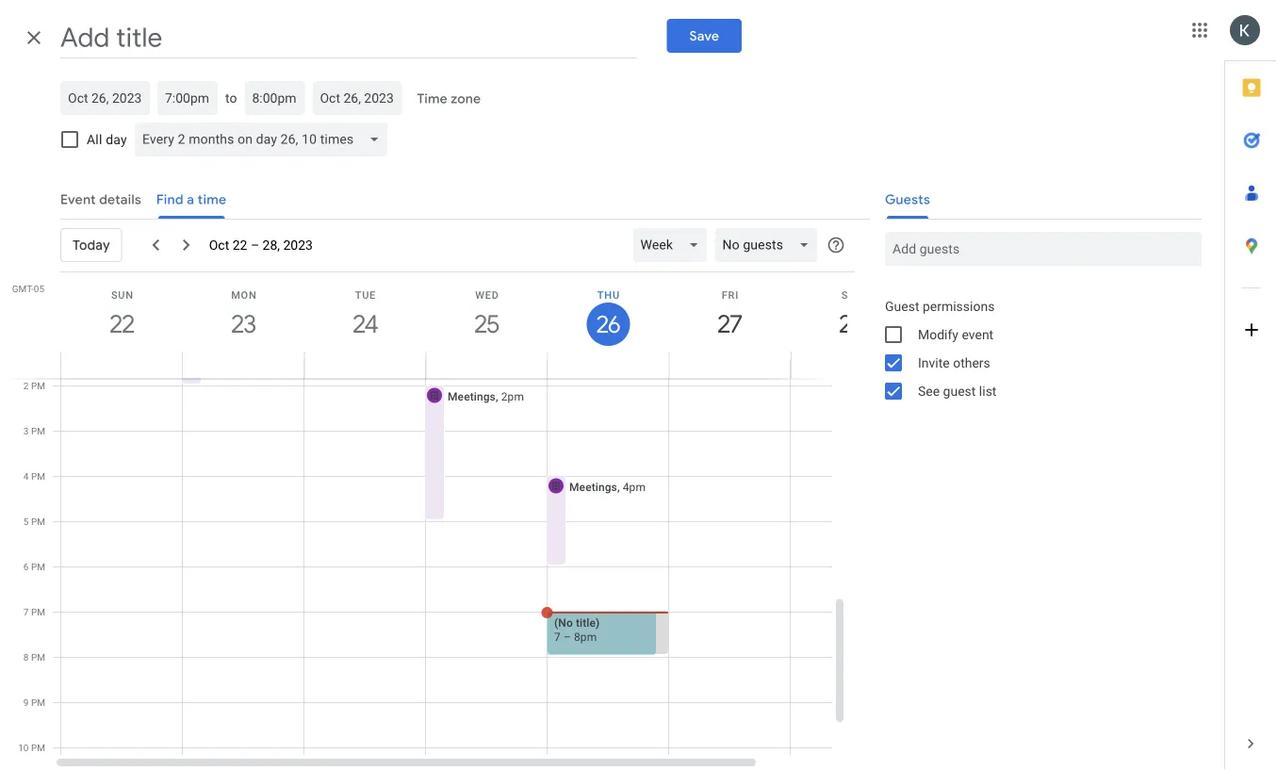 Task type: describe. For each thing, give the bounding box(es) containing it.
invite others
[[919, 355, 991, 371]]

sat
[[842, 289, 863, 301]]

pm for 7 pm
[[31, 606, 45, 618]]

22 column header
[[60, 273, 183, 379]]

5
[[23, 516, 29, 527]]

fri
[[722, 289, 739, 301]]

thu
[[598, 289, 620, 301]]

Guests text field
[[893, 232, 1195, 266]]

others
[[954, 355, 991, 371]]

8pm
[[574, 630, 597, 644]]

2
[[23, 380, 29, 391]]

guest
[[944, 383, 976, 399]]

day
[[106, 132, 127, 147]]

pm for 4 pm
[[31, 471, 45, 482]]

25 column header
[[425, 273, 548, 379]]

event
[[962, 327, 994, 342]]

3 pm
[[23, 425, 45, 437]]

grid containing 22
[[0, 158, 914, 771]]

gmt-05
[[12, 283, 44, 294]]

5 pm
[[23, 516, 45, 527]]

wed
[[475, 289, 500, 301]]

wed 25
[[474, 289, 500, 340]]

9
[[23, 697, 29, 708]]

28,
[[263, 237, 280, 253]]

6 pm
[[23, 561, 45, 572]]

meetings for meetings , 4pm
[[570, 481, 618, 494]]

meetings for meetings , 2pm
[[448, 390, 496, 403]]

23 column header
[[182, 273, 305, 379]]

pm for 3 pm
[[31, 425, 45, 437]]

26
[[596, 310, 619, 339]]

fri 27
[[717, 289, 741, 340]]

today button
[[60, 223, 122, 268]]

all
[[87, 132, 102, 147]]

modify
[[919, 327, 959, 342]]

all day
[[87, 132, 127, 147]]

Start time text field
[[165, 87, 210, 109]]

see
[[919, 383, 940, 399]]

8 pm
[[23, 652, 45, 663]]

7 pm
[[23, 606, 45, 618]]

– inside (no title) 7 – 8pm
[[564, 630, 571, 644]]

gmt-
[[12, 283, 34, 294]]

zone
[[451, 91, 481, 107]]

oct 22 – 28, 2023
[[209, 237, 313, 253]]

invite
[[919, 355, 950, 371]]

End date text field
[[320, 87, 395, 109]]

pm for 9 pm
[[31, 697, 45, 708]]

time
[[417, 91, 448, 107]]

group containing guest permissions
[[870, 292, 1202, 406]]

save button
[[667, 19, 743, 53]]

pm for 5 pm
[[31, 516, 45, 527]]

7 inside (no title) 7 – 8pm
[[555, 630, 561, 644]]

10
[[18, 742, 29, 754]]

tue 24
[[352, 289, 376, 340]]

23
[[230, 309, 255, 340]]

meetings , 4pm
[[570, 481, 646, 494]]

(no
[[555, 616, 573, 630]]

8
[[23, 652, 29, 663]]

tuesday, october 24 element
[[344, 303, 387, 346]]

title)
[[576, 616, 600, 630]]

navigation toolbar
[[60, 219, 855, 273]]



Task type: locate. For each thing, give the bounding box(es) containing it.
sun
[[111, 289, 134, 301]]

to
[[225, 90, 237, 106]]

0 horizontal spatial 7
[[23, 606, 29, 618]]

24
[[352, 309, 376, 340]]

list
[[980, 383, 997, 399]]

27
[[717, 309, 741, 340]]

meetings left 2pm
[[448, 390, 496, 403]]

1 pm from the top
[[31, 380, 45, 391]]

, left 4pm
[[618, 481, 620, 494]]

thursday, october 26, today element
[[587, 303, 630, 346]]

22 inside navigation toolbar
[[233, 237, 248, 253]]

7 down the 6
[[23, 606, 29, 618]]

9 pm from the top
[[31, 742, 45, 754]]

4pm
[[623, 481, 646, 494]]

6
[[23, 561, 29, 572]]

1 vertical spatial 22
[[109, 309, 133, 340]]

pm
[[31, 380, 45, 391], [31, 425, 45, 437], [31, 471, 45, 482], [31, 516, 45, 527], [31, 561, 45, 572], [31, 606, 45, 618], [31, 652, 45, 663], [31, 697, 45, 708], [31, 742, 45, 754]]

24 column header
[[304, 273, 426, 379]]

22 for sun 22
[[109, 309, 133, 340]]

pm right 3
[[31, 425, 45, 437]]

End time text field
[[252, 87, 297, 109]]

0 vertical spatial ,
[[496, 390, 499, 403]]

– left 28,
[[251, 237, 259, 253]]

4 pm from the top
[[31, 516, 45, 527]]

0 horizontal spatial 22
[[109, 309, 133, 340]]

0 vertical spatial –
[[251, 237, 259, 253]]

1 horizontal spatial 7
[[555, 630, 561, 644]]

pm right 9
[[31, 697, 45, 708]]

pm right '4'
[[31, 471, 45, 482]]

1 horizontal spatial ,
[[618, 481, 620, 494]]

1 horizontal spatial meetings
[[570, 481, 618, 494]]

0 vertical spatial 22
[[233, 237, 248, 253]]

pm up 8 pm
[[31, 606, 45, 618]]

modify event
[[919, 327, 994, 342]]

– inside navigation toolbar
[[251, 237, 259, 253]]

meetings left 4pm
[[570, 481, 618, 494]]

sat column header
[[790, 273, 913, 379]]

22 inside sun 22
[[109, 309, 133, 340]]

22
[[233, 237, 248, 253], [109, 309, 133, 340]]

wednesday, october 25 element
[[465, 303, 509, 346]]

Title text field
[[60, 17, 637, 58]]

group
[[870, 292, 1202, 406]]

2 pm from the top
[[31, 425, 45, 437]]

5 pm from the top
[[31, 561, 45, 572]]

sunday, october 22 element
[[100, 303, 144, 346]]

0 vertical spatial 7
[[23, 606, 29, 618]]

6 pm from the top
[[31, 606, 45, 618]]

pm right 8
[[31, 652, 45, 663]]

pm right the 6
[[31, 561, 45, 572]]

guest
[[886, 298, 920, 314]]

05
[[34, 283, 44, 294]]

0 horizontal spatial ,
[[496, 390, 499, 403]]

sun 22
[[109, 289, 134, 340]]

8 pm from the top
[[31, 697, 45, 708]]

3
[[23, 425, 29, 437]]

3 pm from the top
[[31, 471, 45, 482]]

, for 2pm
[[496, 390, 499, 403]]

today
[[73, 237, 110, 253]]

thu 26
[[596, 289, 620, 339]]

pm right 2
[[31, 380, 45, 391]]

27 column header
[[669, 273, 791, 379]]

save
[[690, 28, 720, 44]]

–
[[251, 237, 259, 253], [564, 630, 571, 644]]

see guest list
[[919, 383, 997, 399]]

9 pm
[[23, 697, 45, 708]]

pm for 6 pm
[[31, 561, 45, 572]]

2023
[[283, 237, 313, 253]]

1 vertical spatial ,
[[618, 481, 620, 494]]

pm right 5
[[31, 516, 45, 527]]

,
[[496, 390, 499, 403], [618, 481, 620, 494]]

tue
[[355, 289, 376, 301]]

mon 23
[[230, 289, 257, 340]]

2pm
[[501, 390, 524, 403]]

meetings
[[448, 390, 496, 403], [570, 481, 618, 494]]

25
[[474, 309, 498, 340]]

permissions
[[923, 298, 995, 314]]

1 vertical spatial meetings
[[570, 481, 618, 494]]

meetings , 2pm
[[448, 390, 524, 403]]

10 pm
[[18, 742, 45, 754]]

friday, october 27 element
[[709, 303, 752, 346]]

mon
[[231, 289, 257, 301]]

26 column header
[[547, 273, 670, 379]]

22 right oct
[[233, 237, 248, 253]]

tab list
[[1226, 61, 1278, 718]]

7 down (no at left
[[555, 630, 561, 644]]

1 vertical spatial 7
[[555, 630, 561, 644]]

7
[[23, 606, 29, 618], [555, 630, 561, 644]]

guest permissions
[[886, 298, 995, 314]]

22 for oct 22 – 28, 2023
[[233, 237, 248, 253]]

Start date text field
[[68, 87, 142, 109]]

1 horizontal spatial 22
[[233, 237, 248, 253]]

pm for 2 pm
[[31, 380, 45, 391]]

1 vertical spatial –
[[564, 630, 571, 644]]

pm right 10
[[31, 742, 45, 754]]

0 horizontal spatial –
[[251, 237, 259, 253]]

monday, october 23 element
[[222, 303, 265, 346]]

1 horizontal spatial –
[[564, 630, 571, 644]]

None field
[[135, 123, 395, 157], [633, 228, 715, 262], [715, 228, 825, 262], [135, 123, 395, 157], [633, 228, 715, 262], [715, 228, 825, 262]]

0 horizontal spatial meetings
[[448, 390, 496, 403]]

(no title) 7 – 8pm
[[555, 616, 600, 644]]

, left 2pm
[[496, 390, 499, 403]]

, for 4pm
[[618, 481, 620, 494]]

0 vertical spatial meetings
[[448, 390, 496, 403]]

grid
[[0, 158, 914, 771]]

7 pm from the top
[[31, 652, 45, 663]]

pm for 10 pm
[[31, 742, 45, 754]]

4 pm
[[23, 471, 45, 482]]

22 down the 'sun'
[[109, 309, 133, 340]]

pm for 8 pm
[[31, 652, 45, 663]]

time zone button
[[410, 82, 489, 116]]

4
[[23, 471, 29, 482]]

– down (no at left
[[564, 630, 571, 644]]

oct
[[209, 237, 229, 253]]

2 pm
[[23, 380, 45, 391]]

time zone
[[417, 91, 481, 107]]



Task type: vqa. For each thing, say whether or not it's contained in the screenshot.
Guest permissions
yes



